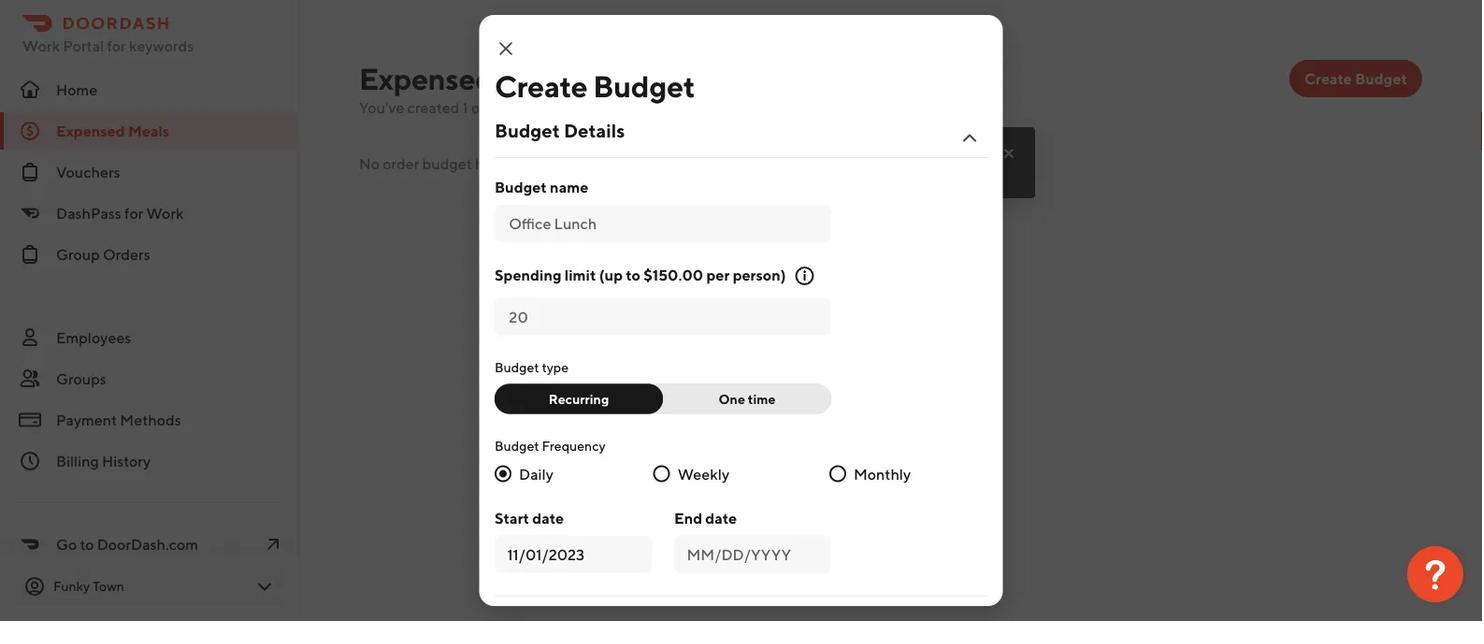 Task type: vqa. For each thing, say whether or not it's contained in the screenshot.
you've created 1 out of 10 of your allotted expensed meals and vouchers.
yes



Task type: locate. For each thing, give the bounding box(es) containing it.
your
[[550, 99, 581, 116]]

free.
[[895, 165, 922, 181]]

of right 10
[[534, 99, 547, 116]]

of
[[498, 99, 511, 116], [534, 99, 547, 116]]

sales
[[932, 145, 963, 160]]

1 vertical spatial meals
[[128, 122, 169, 140]]

Daily radio
[[494, 465, 511, 482]]

go to doordash.com
[[56, 536, 198, 553]]

for up orders
[[124, 204, 143, 222]]

close create budget image
[[494, 37, 517, 60]]

history
[[102, 452, 151, 470]]

budget for name
[[494, 178, 547, 196]]

one
[[719, 391, 745, 407]]

weekly
[[678, 465, 729, 483]]

daily
[[519, 465, 553, 483]]

expensed meals
[[359, 61, 580, 96], [56, 122, 169, 140]]

payment methods link
[[0, 401, 299, 439]]

you've created 1 out of 10 of your allotted expensed meals and vouchers.
[[359, 99, 845, 116]]

upgrade
[[699, 165, 749, 181]]

added.
[[539, 154, 586, 172]]

date
[[532, 509, 564, 527], [705, 509, 737, 527]]

been
[[501, 154, 536, 172]]

to right sales
[[965, 145, 978, 160]]

access,
[[797, 145, 840, 160]]

create
[[494, 68, 587, 103], [1305, 70, 1353, 87]]

orders
[[103, 246, 150, 263]]

group
[[56, 246, 100, 263]]

start date
[[494, 509, 564, 527]]

to left an
[[751, 165, 764, 181]]

plan
[[848, 165, 873, 181]]

create inside create budget button
[[1305, 70, 1353, 87]]

1 date from the left
[[532, 509, 564, 527]]

2 of from the left
[[534, 99, 547, 116]]

meals
[[499, 61, 580, 96], [128, 122, 169, 140]]

date right the end
[[705, 509, 737, 527]]

1 of from the left
[[498, 99, 511, 116]]

to
[[965, 145, 978, 160], [751, 165, 764, 181], [626, 266, 640, 284], [80, 536, 94, 553]]

billing history
[[56, 452, 151, 470]]

work left portal
[[22, 37, 60, 55]]

Spending limit (up to  $150.00 per person) text field
[[509, 305, 817, 328]]

work
[[22, 37, 60, 55], [146, 204, 184, 222]]

enterprise
[[783, 165, 845, 181]]

of left 10
[[498, 99, 511, 116]]

no order budget has been added.
[[359, 154, 586, 172]]

close section button image
[[958, 127, 981, 150]]

for right portal
[[107, 37, 126, 55]]

1 vertical spatial for
[[876, 165, 893, 181]]

no
[[359, 154, 380, 172]]

budget for details
[[494, 120, 560, 142]]

0 vertical spatial meals
[[499, 61, 580, 96]]

tooltip
[[684, 122, 1036, 198]]

end
[[674, 509, 702, 527]]

person)
[[733, 266, 786, 284]]

expensed meals up the vouchers
[[56, 122, 169, 140]]

0 horizontal spatial expensed meals
[[56, 122, 169, 140]]

expensed meals up 1 on the top
[[359, 61, 580, 96]]

1 horizontal spatial expensed meals
[[359, 61, 580, 96]]

2 vertical spatial for
[[124, 204, 143, 222]]

1 horizontal spatial work
[[146, 204, 184, 222]]

date right start
[[532, 509, 564, 527]]

0 vertical spatial expensed
[[359, 61, 494, 96]]

monthly
[[854, 465, 911, 483]]

End date text field
[[687, 543, 819, 566]]

0 vertical spatial expensed meals
[[359, 61, 580, 96]]

home
[[56, 81, 98, 99]]

per
[[706, 266, 730, 284]]

1 horizontal spatial date
[[705, 509, 737, 527]]

details
[[564, 120, 625, 142]]

expensed
[[640, 99, 706, 116]]

create budget
[[494, 68, 695, 103], [1305, 70, 1408, 87]]

budget
[[593, 68, 695, 103], [1356, 70, 1408, 87], [494, 120, 560, 142], [494, 178, 547, 196], [494, 359, 539, 375], [494, 438, 539, 453]]

1 vertical spatial expensed meals
[[56, 122, 169, 140]]

budget details
[[494, 120, 625, 142]]

dashpass for work link
[[0, 195, 299, 232]]

tooltip containing to get unlimited access, please
[[684, 122, 1036, 198]]

1 vertical spatial work
[[146, 204, 184, 222]]

order
[[383, 154, 420, 172]]

0 horizontal spatial of
[[498, 99, 511, 116]]

1 horizontal spatial create budget
[[1305, 70, 1408, 87]]

for
[[107, 37, 126, 55], [876, 165, 893, 181], [124, 204, 143, 222]]

expensed up created
[[359, 61, 494, 96]]

0 horizontal spatial work
[[22, 37, 60, 55]]

budget name
[[494, 178, 588, 196]]

One time button
[[652, 384, 831, 414]]

doordash.com
[[97, 536, 198, 553]]

close tooltip image
[[1002, 146, 1017, 161]]

groups
[[56, 370, 106, 388]]

1 horizontal spatial expensed
[[359, 61, 494, 96]]

2 date from the left
[[705, 509, 737, 527]]

1 vertical spatial expensed
[[56, 122, 125, 140]]

to upgrade to an enterprise plan for free.
[[699, 145, 978, 181]]

billing
[[56, 452, 99, 470]]

budget for frequency
[[494, 438, 539, 453]]

work up group orders link
[[146, 204, 184, 222]]

time
[[748, 391, 776, 407]]

recurring
[[548, 391, 609, 407]]

expensed
[[359, 61, 494, 96], [56, 122, 125, 140]]

for right plan
[[876, 165, 893, 181]]

1 horizontal spatial create
[[1305, 70, 1353, 87]]

0 horizontal spatial meals
[[128, 122, 169, 140]]

1 horizontal spatial meals
[[499, 61, 580, 96]]

portal
[[63, 37, 104, 55]]

frequency
[[542, 438, 605, 453]]

vouchers.
[[780, 99, 845, 116]]

expensed up the vouchers
[[56, 122, 125, 140]]

0 horizontal spatial expensed
[[56, 122, 125, 140]]

you've
[[359, 99, 405, 116]]

spending
[[494, 266, 561, 284]]

0 horizontal spatial date
[[532, 509, 564, 527]]

meals up vouchers link
[[128, 122, 169, 140]]

an
[[766, 165, 781, 181]]

meals up 10
[[499, 61, 580, 96]]

1 horizontal spatial of
[[534, 99, 547, 116]]

created
[[408, 99, 460, 116]]



Task type: describe. For each thing, give the bounding box(es) containing it.
end date
[[674, 509, 737, 527]]

home link
[[0, 71, 299, 109]]

get
[[716, 145, 736, 160]]

go to doordash.com link
[[0, 526, 299, 563]]

open resource center image
[[1408, 546, 1464, 603]]

payment methods
[[56, 411, 181, 429]]

date for end date
[[705, 509, 737, 527]]

and
[[751, 99, 777, 116]]

start
[[494, 509, 529, 527]]

employees
[[56, 329, 131, 347]]

to right (up
[[626, 266, 640, 284]]

meals
[[709, 99, 748, 116]]

out
[[471, 99, 495, 116]]

vouchers link
[[0, 153, 299, 191]]

please
[[842, 145, 881, 160]]

Budget name text field
[[509, 212, 817, 235]]

0 vertical spatial work
[[22, 37, 60, 55]]

methods
[[120, 411, 181, 429]]

payment
[[56, 411, 117, 429]]

Weekly radio
[[653, 465, 670, 482]]

budget for type
[[494, 359, 539, 375]]

0 vertical spatial for
[[107, 37, 126, 55]]

0 horizontal spatial create budget
[[494, 68, 695, 103]]

budget type option group
[[494, 384, 831, 414]]

budget frequency
[[494, 438, 605, 453]]

vouchers
[[56, 163, 120, 181]]

type
[[542, 359, 568, 375]]

expensed meals inside expensed meals link
[[56, 122, 169, 140]]

billing history link
[[0, 443, 299, 480]]

Recurring button
[[494, 384, 663, 414]]

Monthly radio
[[829, 465, 846, 482]]

contact sales link
[[884, 143, 963, 162]]

go
[[56, 536, 77, 553]]

groups link
[[0, 360, 299, 398]]

budget type
[[494, 359, 568, 375]]

to right go
[[80, 536, 94, 553]]

employees link
[[0, 319, 299, 356]]

create budget button
[[1290, 60, 1423, 97]]

group orders
[[56, 246, 150, 263]]

spending limit (up to  $150.00 per person)
[[494, 266, 786, 284]]

1
[[463, 99, 468, 116]]

to get unlimited access, please contact sales
[[699, 145, 963, 160]]

Start date text field
[[507, 543, 639, 566]]

contact
[[884, 145, 929, 160]]

create budget inside button
[[1305, 70, 1408, 87]]

one time
[[719, 391, 776, 407]]

group orders link
[[0, 236, 299, 273]]

dashpass
[[56, 204, 121, 222]]

has
[[475, 154, 498, 172]]

limit
[[564, 266, 596, 284]]

to
[[699, 145, 713, 160]]

keywords
[[129, 37, 194, 55]]

date for start date
[[532, 509, 564, 527]]

(up
[[599, 266, 623, 284]]

allotted
[[584, 99, 637, 116]]

work portal for keywords
[[22, 37, 194, 55]]

10
[[514, 99, 531, 116]]

0 horizontal spatial create
[[494, 68, 587, 103]]

dashpass for work
[[56, 204, 184, 222]]

budget inside button
[[1356, 70, 1408, 87]]

name
[[550, 178, 588, 196]]

budget
[[422, 154, 472, 172]]

expensed meals link
[[0, 112, 299, 150]]

unlimited
[[738, 145, 795, 160]]

for inside to upgrade to an enterprise plan for free.
[[876, 165, 893, 181]]

$150.00
[[643, 266, 703, 284]]



